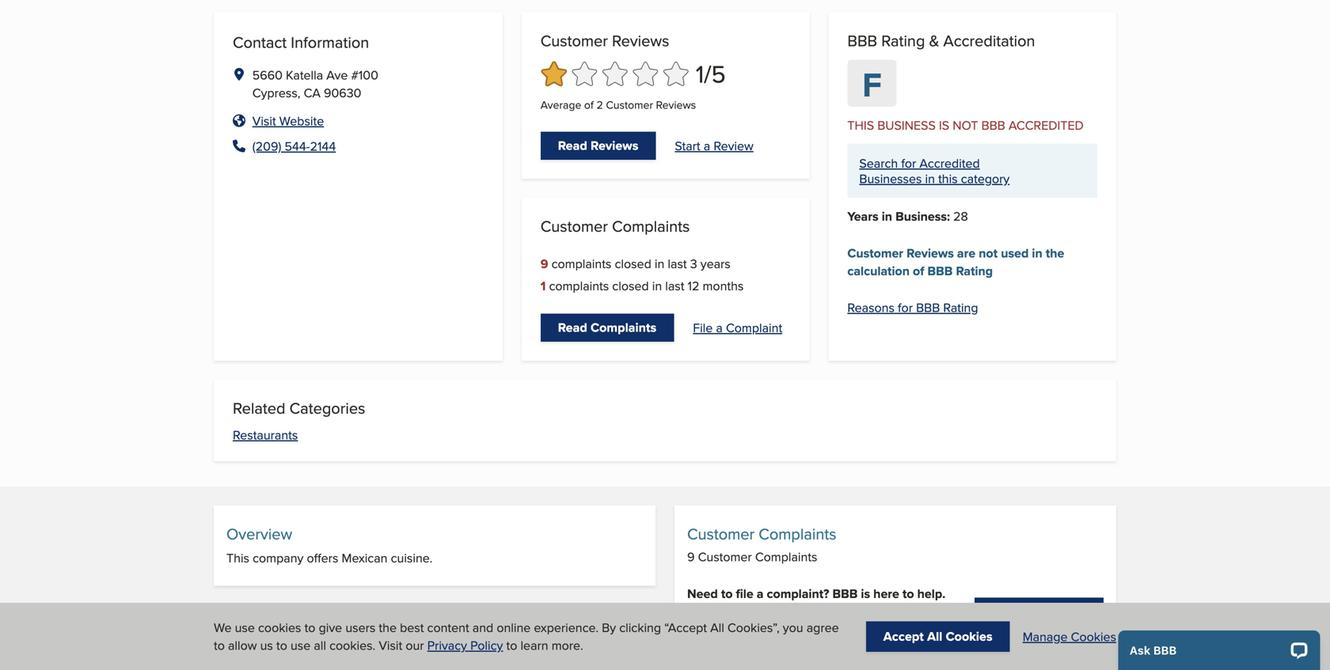 Task type: vqa. For each thing, say whether or not it's contained in the screenshot.
Details at the bottom left of page
yes



Task type: describe. For each thing, give the bounding box(es) containing it.
cypress
[[252, 84, 298, 102]]

read reviews
[[558, 136, 638, 155]]

we use cookies to give users the best content and online experience. by clicking "accept all cookies", you agree to allow us to use all cookies. visit our
[[214, 619, 839, 655]]

reviews inside how bbb processes complaints and reviews
[[837, 621, 883, 639]]

privacy
[[427, 637, 467, 655]]

0 vertical spatial rating
[[881, 29, 925, 52]]

used
[[1001, 244, 1029, 262]]

need to find a different location? button
[[407, 643, 588, 661]]

need inside business details this is a multi-location business. need to find a different location?
[[407, 643, 438, 661]]

agree
[[807, 619, 839, 637]]

here
[[873, 585, 899, 603]]

in inside search for accredited businesses in this category
[[925, 169, 935, 187]]

more.
[[552, 637, 583, 655]]

file a complaint for bottommost file a complaint link
[[992, 603, 1086, 621]]

review
[[714, 137, 754, 155]]

how bbb processes complaints and reviews
[[687, 603, 953, 639]]

ca
[[304, 84, 321, 102]]

customer complaints 9 customer complaints
[[687, 523, 837, 566]]

2144
[[310, 137, 336, 155]]

calculation
[[847, 261, 910, 280]]

how
[[900, 603, 925, 621]]

privacy policy to learn more.
[[427, 637, 583, 655]]

us
[[260, 637, 273, 655]]

f this business is not bbb accredited
[[847, 60, 1084, 134]]

&
[[929, 29, 939, 52]]

0 vertical spatial complaints
[[552, 254, 611, 273]]

visit inside the "we use cookies to give users the best content and online experience. by clicking "accept all cookies", you agree to allow us to use all cookies. visit our"
[[379, 637, 402, 655]]

cuisine.
[[391, 549, 433, 567]]

customer reviews are not used in the calculation of bbb rating
[[847, 244, 1064, 280]]

1 vertical spatial last
[[665, 277, 684, 295]]

average
[[541, 97, 581, 113]]

1 vertical spatial file a complaint link
[[975, 598, 1104, 626]]

bbb inside f this business is not bbb accredited
[[981, 116, 1005, 134]]

to inside business details this is a multi-location business. need to find a different location?
[[441, 643, 452, 661]]

contact information
[[233, 31, 369, 54]]

offers
[[307, 549, 338, 567]]

a left multi-
[[265, 643, 271, 661]]

544-
[[285, 137, 310, 155]]

bbb rating & accreditation
[[847, 29, 1035, 52]]

website
[[279, 112, 324, 130]]

this for overview
[[226, 549, 249, 567]]

clicking
[[619, 619, 661, 637]]

search for accredited businesses in this category
[[859, 154, 1010, 187]]

this business is not bbb accredited link
[[847, 116, 1097, 134]]

location?
[[539, 643, 588, 661]]

1/5
[[696, 56, 726, 91]]

and inside how bbb processes complaints and reviews
[[813, 621, 834, 639]]

read complaints
[[558, 318, 657, 337]]

information
[[291, 31, 369, 54]]

complaints for read complaints
[[591, 318, 657, 337]]

1
[[541, 277, 546, 295]]

business inside business details this is a multi-location business. need to find a different location?
[[226, 622, 288, 645]]

ave
[[326, 66, 348, 84]]

0 vertical spatial business
[[896, 207, 947, 226]]

a down months
[[716, 319, 723, 337]]

the inside need to file a complaint? bbb is here to help. we'll guide you through the process.
[[827, 603, 845, 621]]

this inside business details this is a multi-location business. need to find a different location?
[[226, 643, 249, 661]]

users
[[345, 619, 376, 637]]

2
[[597, 97, 603, 113]]

f
[[862, 60, 882, 110]]

a right start
[[704, 137, 710, 155]]

contact
[[233, 31, 287, 54]]

complaint for bottommost file a complaint link
[[1026, 603, 1086, 621]]

manage
[[1023, 628, 1068, 646]]

1 horizontal spatial use
[[291, 637, 311, 655]]

years
[[700, 254, 731, 273]]

location
[[305, 643, 349, 661]]

is inside need to file a complaint? bbb is here to help. we'll guide you through the process.
[[861, 585, 870, 603]]

cookies",
[[728, 619, 780, 637]]

accredited inside f this business is not bbb accredited
[[1009, 116, 1084, 134]]

our
[[406, 637, 424, 655]]

related
[[233, 397, 285, 420]]

months
[[703, 277, 744, 295]]

cookies.
[[329, 637, 375, 655]]

bbb inside customer reviews are not used in the calculation of bbb rating
[[928, 261, 953, 280]]

,
[[298, 84, 300, 102]]

business
[[877, 116, 936, 134]]

customer for customer reviews are not used in the calculation of bbb rating
[[847, 244, 903, 262]]

1 horizontal spatial file
[[992, 603, 1013, 621]]

experience.
[[534, 619, 599, 637]]

reviews for customer reviews are not used in the calculation of bbb rating
[[907, 244, 954, 262]]

not inside f this business is not bbb accredited
[[953, 116, 978, 134]]

the for we use cookies to give users the best content and online experience. by clicking "accept all cookies", you agree to allow us to use all cookies. visit our
[[379, 619, 397, 637]]

visit website
[[252, 112, 324, 130]]

restaurants link
[[233, 426, 298, 444]]

"accept
[[664, 619, 707, 637]]

accreditation
[[943, 29, 1035, 52]]

details
[[292, 622, 340, 645]]

company
[[253, 549, 304, 567]]

reviews for read reviews
[[591, 136, 638, 155]]

start a review link
[[675, 137, 754, 155]]

5660 katella ave #100 cypress , ca 90630
[[252, 66, 378, 102]]

bbb inside need to file a complaint? bbb is here to help. we'll guide you through the process.
[[833, 585, 858, 603]]

accept
[[883, 627, 924, 646]]

need to file a complaint? bbb is here to help. we'll guide you through the process.
[[687, 585, 945, 621]]

1 vertical spatial complaints
[[549, 277, 609, 295]]

allow
[[228, 637, 257, 655]]



Task type: locate. For each thing, give the bounding box(es) containing it.
1 horizontal spatial cookies
[[1071, 628, 1116, 646]]

read inside "link"
[[558, 318, 587, 337]]

bbb up category
[[981, 116, 1005, 134]]

0 vertical spatial closed
[[615, 254, 651, 273]]

in left this
[[925, 169, 935, 187]]

read for customer complaints
[[558, 318, 587, 337]]

rating left &
[[881, 29, 925, 52]]

is inside business details this is a multi-location business. need to find a different location?
[[253, 643, 261, 661]]

you inside the "we use cookies to give users the best content and online experience. by clicking "accept all cookies", you agree to allow us to use all cookies. visit our"
[[783, 619, 803, 637]]

1 horizontal spatial visit
[[379, 637, 402, 655]]

how bbb processes complaints and reviews link
[[687, 603, 953, 639]]

accept all cookies button
[[866, 622, 1010, 652]]

guide
[[718, 603, 751, 621]]

for right reasons
[[898, 299, 913, 317]]

1 vertical spatial file a complaint
[[992, 603, 1086, 621]]

the inside customer reviews are not used in the calculation of bbb rating
[[1046, 244, 1064, 262]]

2 cookies from the left
[[1071, 628, 1116, 646]]

all inside the "we use cookies to give users the best content and online experience. by clicking "accept all cookies", you agree to allow us to use all cookies. visit our"
[[710, 619, 724, 637]]

best
[[400, 619, 424, 637]]

1 vertical spatial complaint
[[1026, 603, 1086, 621]]

bbb up f link
[[847, 29, 877, 52]]

1 vertical spatial business
[[226, 622, 288, 645]]

file up accept all cookies
[[992, 603, 1013, 621]]

(209) 544-2144 link
[[252, 137, 336, 155]]

complaint
[[726, 319, 782, 337], [1026, 603, 1086, 621]]

0 vertical spatial last
[[668, 254, 687, 273]]

28
[[953, 207, 968, 225]]

complaints right 1
[[549, 277, 609, 295]]

reviews up average of 2 customer reviews
[[612, 29, 669, 52]]

complaint down months
[[726, 319, 782, 337]]

0 horizontal spatial business
[[226, 622, 288, 645]]

complaints for customer complaints
[[612, 215, 690, 237]]

all right "accept
[[710, 619, 724, 637]]

related categories restaurants
[[233, 397, 365, 444]]

complaints inside how bbb processes complaints and reviews
[[748, 621, 810, 639]]

0 vertical spatial need
[[687, 585, 718, 603]]

customer for customer complaints 9 customer complaints
[[687, 523, 755, 546]]

:
[[947, 207, 950, 226]]

this down f
[[847, 116, 874, 134]]

you inside need to file a complaint? bbb is here to help. we'll guide you through the process.
[[754, 603, 775, 621]]

a right find
[[479, 643, 486, 661]]

2 vertical spatial is
[[253, 643, 261, 661]]

in right used
[[1032, 244, 1042, 262]]

for for search
[[901, 154, 916, 172]]

2 horizontal spatial is
[[939, 116, 949, 134]]

is inside f this business is not bbb accredited
[[939, 116, 949, 134]]

use left all
[[291, 637, 311, 655]]

1 horizontal spatial all
[[927, 627, 942, 646]]

not up search for accredited businesses in this category
[[953, 116, 978, 134]]

1 vertical spatial visit
[[379, 637, 402, 655]]

0 vertical spatial visit
[[252, 112, 276, 130]]

3
[[690, 254, 697, 273]]

2 vertical spatial this
[[226, 643, 249, 661]]

katella
[[286, 66, 323, 84]]

1 horizontal spatial is
[[861, 585, 870, 603]]

bbb inside how bbb processes complaints and reviews
[[929, 603, 953, 621]]

1 horizontal spatial file a complaint
[[992, 603, 1086, 621]]

rating left used
[[956, 261, 993, 280]]

file
[[693, 319, 713, 337], [992, 603, 1013, 621]]

complaint?
[[767, 585, 829, 603]]

policy
[[470, 637, 503, 655]]

cookies inside button
[[946, 627, 993, 646]]

categories
[[289, 397, 365, 420]]

0 vertical spatial 9
[[541, 254, 548, 273]]

a right the file
[[757, 585, 764, 603]]

a up manage
[[1016, 603, 1023, 621]]

9 inside 9 complaints closed in last 3 years 1 complaints closed in last 12 months
[[541, 254, 548, 273]]

visit up (209)
[[252, 112, 276, 130]]

0 horizontal spatial complaint
[[726, 319, 782, 337]]

0 vertical spatial complaint
[[726, 319, 782, 337]]

bbb down customer reviews are not used in the calculation of bbb rating
[[916, 299, 940, 317]]

not right are
[[979, 244, 998, 262]]

need down best
[[407, 643, 438, 661]]

read
[[558, 136, 587, 155], [558, 318, 587, 337]]

by
[[602, 619, 616, 637]]

category
[[961, 169, 1010, 187]]

0 horizontal spatial 9
[[541, 254, 548, 273]]

1 horizontal spatial 9
[[687, 548, 695, 566]]

last left 12
[[665, 277, 684, 295]]

f link
[[847, 60, 897, 110]]

0 horizontal spatial of
[[584, 97, 594, 113]]

and inside the "we use cookies to give users the best content and online experience. by clicking "accept all cookies", you agree to allow us to use all cookies. visit our"
[[472, 619, 493, 637]]

not inside customer reviews are not used in the calculation of bbb rating
[[979, 244, 998, 262]]

the
[[1046, 244, 1064, 262], [827, 603, 845, 621], [379, 619, 397, 637]]

closed
[[615, 254, 651, 273], [612, 277, 649, 295]]

need left guide
[[687, 585, 718, 603]]

closed up read complaints
[[612, 277, 649, 295]]

0 vertical spatial file a complaint
[[693, 319, 782, 337]]

the left best
[[379, 619, 397, 637]]

file a complaint down months
[[693, 319, 782, 337]]

file a complaint link up manage
[[975, 598, 1104, 626]]

last left 3
[[668, 254, 687, 273]]

this inside overview this company offers mexican cuisine.
[[226, 549, 249, 567]]

1 horizontal spatial accredited
[[1009, 116, 1084, 134]]

file a complaint
[[693, 319, 782, 337], [992, 603, 1086, 621]]

rating inside customer reviews are not used in the calculation of bbb rating
[[956, 261, 993, 280]]

read for customer reviews
[[558, 136, 587, 155]]

complaint up manage
[[1026, 603, 1086, 621]]

this inside f this business is not bbb accredited
[[847, 116, 874, 134]]

you right the file
[[754, 603, 775, 621]]

file a complaint link
[[693, 319, 782, 337], [975, 598, 1104, 626]]

reviews left accept
[[837, 621, 883, 639]]

search
[[859, 154, 898, 172]]

9 up 1
[[541, 254, 548, 273]]

cookies right manage
[[1071, 628, 1116, 646]]

1 vertical spatial this
[[226, 549, 249, 567]]

0 horizontal spatial is
[[253, 643, 261, 661]]

in left 12
[[652, 277, 662, 295]]

visit left our at left
[[379, 637, 402, 655]]

2 vertical spatial rating
[[943, 299, 978, 317]]

1 horizontal spatial business
[[896, 207, 947, 226]]

is
[[939, 116, 949, 134], [861, 585, 870, 603], [253, 643, 261, 661]]

is left 'here'
[[861, 585, 870, 603]]

privacy policy link
[[427, 637, 503, 655]]

the inside the "we use cookies to give users the best content and online experience. by clicking "accept all cookies", you agree to allow us to use all cookies. visit our"
[[379, 619, 397, 637]]

1 vertical spatial of
[[913, 261, 924, 280]]

help.
[[917, 585, 945, 603]]

0 horizontal spatial cookies
[[946, 627, 993, 646]]

bbb left are
[[928, 261, 953, 280]]

0 vertical spatial file
[[693, 319, 713, 337]]

0 horizontal spatial file
[[693, 319, 713, 337]]

90630
[[324, 84, 361, 102]]

0 vertical spatial this
[[847, 116, 874, 134]]

file down 12
[[693, 319, 713, 337]]

accredited
[[1009, 116, 1084, 134], [920, 154, 980, 172]]

customer reviews
[[541, 29, 669, 52]]

reviews inside customer reviews are not used in the calculation of bbb rating
[[907, 244, 954, 262]]

file a complaint for the leftmost file a complaint link
[[693, 319, 782, 337]]

bbb up accept all cookies
[[929, 603, 953, 621]]

1 vertical spatial not
[[979, 244, 998, 262]]

1 vertical spatial need
[[407, 643, 438, 661]]

manage cookies button
[[1023, 628, 1116, 646]]

read complaints link
[[541, 314, 674, 342]]

complaints inside "link"
[[591, 318, 657, 337]]

file a complaint link down months
[[693, 319, 782, 337]]

this down we
[[226, 643, 249, 661]]

is for business
[[253, 643, 261, 661]]

1 vertical spatial is
[[861, 585, 870, 603]]

9
[[541, 254, 548, 273], [687, 548, 695, 566]]

of inside customer reviews are not used in the calculation of bbb rating
[[913, 261, 924, 280]]

we'll
[[687, 603, 715, 621]]

content
[[427, 619, 469, 637]]

1 vertical spatial file
[[992, 603, 1013, 621]]

multi-
[[275, 643, 305, 661]]

1 horizontal spatial not
[[979, 244, 998, 262]]

0 vertical spatial read
[[558, 136, 587, 155]]

find
[[455, 643, 476, 661]]

manage cookies
[[1023, 628, 1116, 646]]

0 horizontal spatial use
[[235, 619, 255, 637]]

0 horizontal spatial accredited
[[920, 154, 980, 172]]

need inside need to file a complaint? bbb is here to help. we'll guide you through the process.
[[687, 585, 718, 603]]

0 vertical spatial file a complaint link
[[693, 319, 782, 337]]

(209) 544-2144
[[252, 137, 336, 155]]

this down overview
[[226, 549, 249, 567]]

complaints for customer complaints 9 customer complaints
[[759, 523, 837, 546]]

overview this company offers mexican cuisine.
[[226, 523, 436, 567]]

9 inside customer complaints 9 customer complaints
[[687, 548, 695, 566]]

all inside button
[[927, 627, 942, 646]]

overview
[[226, 523, 292, 546]]

1 vertical spatial 9
[[687, 548, 695, 566]]

2 horizontal spatial the
[[1046, 244, 1064, 262]]

9 up we'll on the right bottom of the page
[[687, 548, 695, 566]]

5660
[[252, 66, 283, 84]]

0 vertical spatial of
[[584, 97, 594, 113]]

accept all cookies
[[883, 627, 993, 646]]

0 horizontal spatial file a complaint
[[693, 319, 782, 337]]

reviews left are
[[907, 244, 954, 262]]

bbb up agree
[[833, 585, 858, 603]]

reviews down average of 2 customer reviews
[[591, 136, 638, 155]]

#100
[[351, 66, 378, 84]]

average of 2 customer reviews
[[541, 97, 696, 113]]

of left 2
[[584, 97, 594, 113]]

business.
[[352, 643, 404, 661]]

0 horizontal spatial and
[[472, 619, 493, 637]]

customer inside customer reviews are not used in the calculation of bbb rating
[[847, 244, 903, 262]]

rating down customer reviews are not used in the calculation of bbb rating
[[943, 299, 978, 317]]

in inside customer reviews are not used in the calculation of bbb rating
[[1032, 244, 1042, 262]]

complaints
[[552, 254, 611, 273], [549, 277, 609, 295]]

2 read from the top
[[558, 318, 587, 337]]

a inside need to file a complaint? bbb is here to help. we'll guide you through the process.
[[757, 585, 764, 603]]

0 vertical spatial is
[[939, 116, 949, 134]]

use right we
[[235, 619, 255, 637]]

reviews for customer reviews
[[612, 29, 669, 52]]

0 horizontal spatial the
[[379, 619, 397, 637]]

0 horizontal spatial file a complaint link
[[693, 319, 782, 337]]

1 horizontal spatial you
[[783, 619, 803, 637]]

9 complaints closed in last 3 years 1 complaints closed in last 12 months
[[541, 254, 744, 295]]

complaints down "customer complaints"
[[552, 254, 611, 273]]

reasons
[[847, 299, 895, 317]]

for
[[901, 154, 916, 172], [898, 299, 913, 317]]

1 vertical spatial rating
[[956, 261, 993, 280]]

1 vertical spatial for
[[898, 299, 913, 317]]

of up 'reasons for bbb rating'
[[913, 261, 924, 280]]

reasons for bbb rating
[[847, 299, 978, 317]]

businesses
[[859, 169, 922, 187]]

this
[[938, 169, 958, 187]]

1 horizontal spatial of
[[913, 261, 924, 280]]

1 horizontal spatial file a complaint link
[[975, 598, 1104, 626]]

cookies
[[946, 627, 993, 646], [1071, 628, 1116, 646]]

all
[[314, 637, 326, 655]]

accredited inside search for accredited businesses in this category
[[920, 154, 980, 172]]

closed down "customer complaints"
[[615, 254, 651, 273]]

is left multi-
[[253, 643, 261, 661]]

are
[[957, 244, 976, 262]]

use
[[235, 619, 255, 637], [291, 637, 311, 655]]

0 horizontal spatial all
[[710, 619, 724, 637]]

customer for customer complaints
[[541, 215, 608, 237]]

the right used
[[1046, 244, 1064, 262]]

the right the through
[[827, 603, 845, 621]]

1 horizontal spatial need
[[687, 585, 718, 603]]

0 vertical spatial accredited
[[1009, 116, 1084, 134]]

of
[[584, 97, 594, 113], [913, 261, 924, 280]]

all right accept
[[927, 627, 942, 646]]

bbb
[[847, 29, 877, 52], [981, 116, 1005, 134], [928, 261, 953, 280], [916, 299, 940, 317], [833, 585, 858, 603], [929, 603, 953, 621]]

(209)
[[252, 137, 281, 155]]

is right business
[[939, 116, 949, 134]]

business details this is a multi-location business. need to find a different location?
[[226, 622, 588, 661]]

12
[[688, 277, 699, 295]]

1 horizontal spatial complaint
[[1026, 603, 1086, 621]]

years in business : 28
[[847, 207, 968, 226]]

1 horizontal spatial and
[[813, 621, 834, 639]]

reasons for bbb rating link
[[847, 299, 978, 317]]

this for f
[[847, 116, 874, 134]]

for right search
[[901, 154, 916, 172]]

cookies
[[258, 619, 301, 637]]

you
[[754, 603, 775, 621], [783, 619, 803, 637]]

restaurants
[[233, 426, 298, 444]]

for inside search for accredited businesses in this category
[[901, 154, 916, 172]]

a
[[704, 137, 710, 155], [716, 319, 723, 337], [757, 585, 764, 603], [1016, 603, 1023, 621], [265, 643, 271, 661], [479, 643, 486, 661]]

through
[[778, 603, 824, 621]]

0 horizontal spatial not
[[953, 116, 978, 134]]

is for f
[[939, 116, 949, 134]]

0 horizontal spatial visit
[[252, 112, 276, 130]]

1 vertical spatial accredited
[[920, 154, 980, 172]]

0 horizontal spatial you
[[754, 603, 775, 621]]

0 horizontal spatial need
[[407, 643, 438, 661]]

and
[[472, 619, 493, 637], [813, 621, 834, 639]]

visit
[[252, 112, 276, 130], [379, 637, 402, 655]]

for for reasons
[[898, 299, 913, 317]]

1 vertical spatial read
[[558, 318, 587, 337]]

in left 3
[[655, 254, 664, 273]]

processes
[[687, 621, 744, 639]]

in right years
[[882, 207, 892, 226]]

complaint for the leftmost file a complaint link
[[726, 319, 782, 337]]

file a complaint up manage
[[992, 603, 1086, 621]]

the for customer reviews are not used in the calculation of bbb rating
[[1046, 244, 1064, 262]]

0 vertical spatial not
[[953, 116, 978, 134]]

customer for customer reviews
[[541, 29, 608, 52]]

0 vertical spatial for
[[901, 154, 916, 172]]

you left agree
[[783, 619, 803, 637]]

1 read from the top
[[558, 136, 587, 155]]

read reviews link
[[541, 132, 656, 160]]

1 vertical spatial closed
[[612, 277, 649, 295]]

cookies right accept
[[946, 627, 993, 646]]

1 horizontal spatial the
[[827, 603, 845, 621]]

1 cookies from the left
[[946, 627, 993, 646]]

reviews up start
[[656, 97, 696, 113]]



